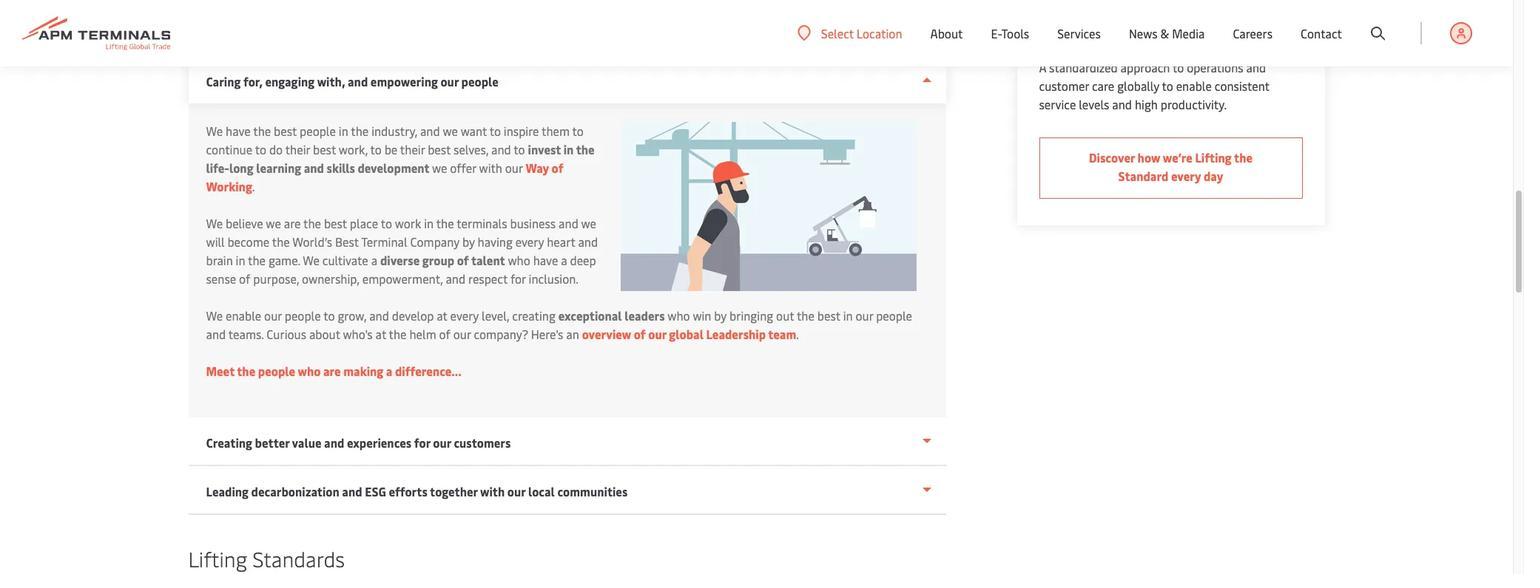 Task type: locate. For each thing, give the bounding box(es) containing it.
for right respect
[[511, 271, 526, 287]]

0 vertical spatial by
[[462, 234, 475, 250]]

and left the skills
[[304, 160, 324, 176]]

tools
[[1002, 25, 1029, 41]]

who inside who win by bringing out the best in our people and teams. curious about who's at the helm of our company? here's an
[[668, 308, 690, 324]]

0 vertical spatial every
[[1171, 168, 1201, 184]]

contact button
[[1301, 0, 1342, 67]]

and left teams.
[[206, 326, 226, 343]]

and right with, at the left
[[348, 73, 368, 90]]

we believe we are the best place to work in the terminals business and we will become the world's best terminal company by having every heart and brain in the game. we cultivate a
[[206, 215, 598, 269]]

by inside who win by bringing out the best in our people and teams. curious about who's at the helm of our company? here's an
[[714, 308, 727, 324]]

we for enable
[[206, 308, 223, 324]]

we up will at the top left of page
[[206, 215, 223, 232]]

.
[[252, 178, 255, 195], [796, 326, 799, 343]]

how
[[1138, 149, 1161, 166]]

enable inside reliability a standardized approach to operations and customer care globally to enable consistent service levels and high productivity.
[[1176, 78, 1212, 94]]

we up the deep
[[581, 215, 596, 232]]

are
[[284, 215, 301, 232], [323, 363, 341, 380]]

1 vertical spatial who
[[668, 308, 690, 324]]

reliability a standardized approach to operations and customer care globally to enable consistent service levels and high productivity.
[[1039, 41, 1270, 112]]

1 vertical spatial at
[[376, 326, 386, 343]]

1 vertical spatial are
[[323, 363, 341, 380]]

2 horizontal spatial every
[[1171, 168, 1201, 184]]

group
[[422, 252, 454, 269]]

inclusion.
[[529, 271, 579, 287]]

we for believe
[[206, 215, 223, 232]]

together
[[430, 484, 478, 500]]

the right we're
[[1234, 149, 1253, 166]]

our
[[441, 73, 459, 90], [505, 160, 523, 176], [264, 308, 282, 324], [856, 308, 873, 324], [453, 326, 471, 343], [648, 326, 667, 343], [433, 435, 451, 451], [507, 484, 526, 500]]

1 vertical spatial have
[[533, 252, 558, 269]]

at inside who win by bringing out the best in our people and teams. curious about who's at the helm of our company? here's an
[[376, 326, 386, 343]]

by right the win
[[714, 308, 727, 324]]

best
[[335, 234, 359, 250]]

0 horizontal spatial .
[[252, 178, 255, 195]]

best right out
[[818, 308, 841, 324]]

1 vertical spatial with
[[480, 484, 505, 500]]

2 horizontal spatial who
[[668, 308, 690, 324]]

0 vertical spatial .
[[252, 178, 255, 195]]

to up terminal
[[381, 215, 392, 232]]

lifting up day
[[1195, 149, 1232, 166]]

2 horizontal spatial a
[[561, 252, 567, 269]]

enable inside caring for, engaging with, and empowering our people element
[[226, 308, 261, 324]]

0 vertical spatial are
[[284, 215, 301, 232]]

empowerment,
[[362, 271, 443, 287]]

difference...
[[395, 363, 461, 380]]

in down the them at the top of page
[[564, 141, 574, 158]]

who down "about"
[[298, 363, 321, 380]]

long
[[229, 160, 254, 176]]

of down leaders
[[634, 326, 646, 343]]

enable up teams.
[[226, 308, 261, 324]]

0 vertical spatial who
[[508, 252, 530, 269]]

who up global in the left bottom of the page
[[668, 308, 690, 324]]

the right invest
[[576, 141, 595, 158]]

who win by bringing out the best in our people and teams. curious about who's at the helm of our company? here's an
[[206, 308, 912, 343]]

standards
[[252, 545, 345, 574]]

a
[[371, 252, 377, 269], [561, 252, 567, 269], [386, 363, 392, 380]]

level,
[[482, 308, 509, 324]]

best up best
[[324, 215, 347, 232]]

1 horizontal spatial every
[[516, 234, 544, 250]]

a down terminal
[[371, 252, 377, 269]]

0 horizontal spatial for
[[414, 435, 430, 451]]

operations
[[1187, 59, 1244, 75]]

0 vertical spatial for
[[511, 271, 526, 287]]

way
[[526, 160, 549, 176]]

1 vertical spatial lifting
[[188, 545, 247, 574]]

at right develop
[[437, 308, 447, 324]]

location
[[857, 25, 902, 41]]

in inside who win by bringing out the best in our people and teams. curious about who's at the helm of our company? here's an
[[843, 308, 853, 324]]

and left "high"
[[1112, 96, 1132, 112]]

for right experiences
[[414, 435, 430, 451]]

0 vertical spatial enable
[[1176, 78, 1212, 94]]

0 horizontal spatial by
[[462, 234, 475, 250]]

1 horizontal spatial have
[[533, 252, 558, 269]]

we have the best people in the industry, and we want to inspire them to continue to do their best work, to be their best selves, and to
[[206, 123, 584, 158]]

1 horizontal spatial who
[[508, 252, 530, 269]]

local
[[528, 484, 555, 500]]

and inside the who have a deep sense of purpose, ownership, empowerment, and respect for inclusion.
[[446, 271, 466, 287]]

we inside we have the best people in the industry, and we want to inspire them to continue to do their best work, to be their best selves, and to
[[443, 123, 458, 139]]

of right sense
[[239, 271, 250, 287]]

1 horizontal spatial their
[[400, 141, 425, 158]]

who down having
[[508, 252, 530, 269]]

have for the
[[226, 123, 251, 139]]

1 vertical spatial enable
[[226, 308, 261, 324]]

creating
[[206, 435, 252, 451]]

and right industry,
[[420, 123, 440, 139]]

by down terminals
[[462, 234, 475, 250]]

and up 'consistent'
[[1247, 59, 1266, 75]]

are left making
[[323, 363, 341, 380]]

people inside dropdown button
[[461, 73, 499, 90]]

0 horizontal spatial have
[[226, 123, 251, 139]]

to right want
[[490, 123, 501, 139]]

to up "about"
[[324, 308, 335, 324]]

exceptional
[[558, 308, 622, 324]]

0 vertical spatial at
[[437, 308, 447, 324]]

0 horizontal spatial a
[[371, 252, 377, 269]]

we inside we have the best people in the industry, and we want to inspire them to continue to do their best work, to be their best selves, and to
[[206, 123, 223, 139]]

every down business
[[516, 234, 544, 250]]

in down become
[[236, 252, 245, 269]]

1 horizontal spatial for
[[511, 271, 526, 287]]

the inside discover how we're lifting the standard every day
[[1234, 149, 1253, 166]]

of inside who win by bringing out the best in our people and teams. curious about who's at the helm of our company? here's an
[[439, 326, 451, 343]]

we down sense
[[206, 308, 223, 324]]

curious
[[267, 326, 306, 343]]

0 horizontal spatial every
[[450, 308, 479, 324]]

lifting down leading
[[188, 545, 247, 574]]

we left want
[[443, 123, 458, 139]]

people
[[461, 73, 499, 90], [300, 123, 336, 139], [285, 308, 321, 324], [876, 308, 912, 324], [258, 363, 295, 380]]

terminals
[[457, 215, 507, 232]]

0 horizontal spatial their
[[285, 141, 310, 158]]

. right leadership
[[796, 326, 799, 343]]

the
[[253, 123, 271, 139], [351, 123, 369, 139], [576, 141, 595, 158], [1234, 149, 1253, 166], [303, 215, 321, 232], [436, 215, 454, 232], [272, 234, 290, 250], [248, 252, 266, 269], [797, 308, 815, 324], [389, 326, 407, 343], [237, 363, 255, 380]]

and right value
[[324, 435, 344, 451]]

creating better value and experiences for our customers
[[206, 435, 511, 451]]

service
[[1039, 96, 1076, 112]]

of down we enable our people to grow, and develop at every level, creating exceptional leaders
[[439, 326, 451, 343]]

their right be
[[400, 141, 425, 158]]

offer
[[450, 160, 476, 176]]

of right group
[[457, 252, 469, 269]]

empowering
[[371, 73, 438, 90]]

e-tools
[[991, 25, 1029, 41]]

the up game.
[[272, 234, 290, 250]]

having
[[478, 234, 513, 250]]

discover how we're lifting the standard every day link
[[1039, 138, 1303, 199]]

overview of our global leadership team link
[[582, 326, 796, 343]]

and left esg
[[342, 484, 362, 500]]

we
[[443, 123, 458, 139], [432, 160, 447, 176], [266, 215, 281, 232], [581, 215, 596, 232]]

helm
[[410, 326, 436, 343]]

1 horizontal spatial by
[[714, 308, 727, 324]]

at right who's
[[376, 326, 386, 343]]

value
[[292, 435, 322, 451]]

. down the long
[[252, 178, 255, 195]]

lifting standards
[[188, 545, 345, 574]]

are up world's
[[284, 215, 301, 232]]

in right out
[[843, 308, 853, 324]]

to down inspire
[[514, 141, 525, 158]]

standard
[[1119, 168, 1169, 184]]

the down become
[[248, 252, 266, 269]]

and inside leading decarbonization and esg efforts together with our local communities 'dropdown button'
[[342, 484, 362, 500]]

lifting
[[1195, 149, 1232, 166], [188, 545, 247, 574]]

do
[[269, 141, 283, 158]]

1 vertical spatial for
[[414, 435, 430, 451]]

in up work,
[[339, 123, 348, 139]]

have inside the who have a deep sense of purpose, ownership, empowerment, and respect for inclusion.
[[533, 252, 558, 269]]

have inside we have the best people in the industry, and we want to inspire them to continue to do their best work, to be their best selves, and to
[[226, 123, 251, 139]]

of
[[552, 160, 564, 176], [457, 252, 469, 269], [239, 271, 250, 287], [439, 326, 451, 343], [634, 326, 646, 343]]

become
[[227, 234, 270, 250]]

0 horizontal spatial who
[[298, 363, 321, 380]]

0 horizontal spatial enable
[[226, 308, 261, 324]]

1 vertical spatial .
[[796, 326, 799, 343]]

have up inclusion.
[[533, 252, 558, 269]]

with down the selves,
[[479, 160, 502, 176]]

2 vertical spatial who
[[298, 363, 321, 380]]

meet the people who are making a difference... link
[[206, 363, 461, 380]]

of right the way
[[552, 160, 564, 176]]

a
[[1039, 59, 1046, 75]]

enable up productivity.
[[1176, 78, 1212, 94]]

and down diverse group of talent at top
[[446, 271, 466, 287]]

a right making
[[386, 363, 392, 380]]

every left level,
[[450, 308, 479, 324]]

0 horizontal spatial are
[[284, 215, 301, 232]]

industry,
[[372, 123, 417, 139]]

to left be
[[370, 141, 382, 158]]

have for a
[[533, 252, 558, 269]]

we up continue
[[206, 123, 223, 139]]

with right the together on the left bottom of the page
[[480, 484, 505, 500]]

to inside the we believe we are the best place to work in the terminals business and we will become the world's best terminal company by having every heart and brain in the game. we cultivate a
[[381, 215, 392, 232]]

and
[[1247, 59, 1266, 75], [348, 73, 368, 90], [1112, 96, 1132, 112], [420, 123, 440, 139], [491, 141, 511, 158], [304, 160, 324, 176], [559, 215, 579, 232], [578, 234, 598, 250], [446, 271, 466, 287], [369, 308, 389, 324], [206, 326, 226, 343], [324, 435, 344, 451], [342, 484, 362, 500]]

and down inspire
[[491, 141, 511, 158]]

respect
[[468, 271, 508, 287]]

their right do
[[285, 141, 310, 158]]

day
[[1204, 168, 1224, 184]]

we offer with our
[[432, 160, 523, 176]]

1 horizontal spatial lifting
[[1195, 149, 1232, 166]]

the up company
[[436, 215, 454, 232]]

and inside creating better value and experiences for our customers dropdown button
[[324, 435, 344, 451]]

engaging
[[265, 73, 315, 90]]

caring for, engaging with, and empowering our people
[[206, 73, 499, 90]]

select location button
[[798, 25, 902, 41]]

&
[[1161, 25, 1169, 41]]

their
[[285, 141, 310, 158], [400, 141, 425, 158]]

0 horizontal spatial at
[[376, 326, 386, 343]]

and up the deep
[[578, 234, 598, 250]]

who for diverse group of talent
[[508, 252, 530, 269]]

to left do
[[255, 141, 266, 158]]

2 vertical spatial every
[[450, 308, 479, 324]]

high
[[1135, 96, 1158, 112]]

every down we're
[[1171, 168, 1201, 184]]

approach
[[1121, 59, 1170, 75]]

at
[[437, 308, 447, 324], [376, 326, 386, 343]]

1 vertical spatial by
[[714, 308, 727, 324]]

1 horizontal spatial enable
[[1176, 78, 1212, 94]]

best up offer
[[428, 141, 451, 158]]

diverse
[[380, 252, 420, 269]]

0 vertical spatial have
[[226, 123, 251, 139]]

we for have
[[206, 123, 223, 139]]

a down heart
[[561, 252, 567, 269]]

bringing
[[730, 308, 773, 324]]

0 vertical spatial lifting
[[1195, 149, 1232, 166]]

1 vertical spatial every
[[516, 234, 544, 250]]

have up continue
[[226, 123, 251, 139]]

who inside the who have a deep sense of purpose, ownership, empowerment, and respect for inclusion.
[[508, 252, 530, 269]]

2 their from the left
[[400, 141, 425, 158]]

best up do
[[274, 123, 297, 139]]

people inside who win by bringing out the best in our people and teams. curious about who's at the helm of our company? here's an
[[876, 308, 912, 324]]



Task type: describe. For each thing, give the bounding box(es) containing it.
we left offer
[[432, 160, 447, 176]]

best inside who win by bringing out the best in our people and teams. curious about who's at the helm of our company? here's an
[[818, 308, 841, 324]]

leadership
[[706, 326, 766, 343]]

media
[[1172, 25, 1205, 41]]

working
[[206, 178, 252, 195]]

we right believe
[[266, 215, 281, 232]]

discover how we're lifting the standard every day
[[1089, 149, 1253, 184]]

who for exceptional leaders
[[668, 308, 690, 324]]

terminal
[[361, 234, 407, 250]]

about
[[309, 326, 340, 343]]

best inside the we believe we are the best place to work in the terminals business and we will become the world's best terminal company by having every heart and brain in the game. we cultivate a
[[324, 215, 347, 232]]

way of working
[[206, 160, 564, 195]]

in inside the invest in the life-long learning and skills development
[[564, 141, 574, 158]]

cultivate
[[322, 252, 368, 269]]

people inside we have the best people in the industry, and we want to inspire them to continue to do their best work, to be their best selves, and to
[[300, 123, 336, 139]]

best up the skills
[[313, 141, 336, 158]]

leading
[[206, 484, 249, 500]]

1 horizontal spatial .
[[796, 326, 799, 343]]

productivity.
[[1161, 96, 1227, 112]]

careers
[[1233, 25, 1273, 41]]

0 vertical spatial with
[[479, 160, 502, 176]]

a inside the who have a deep sense of purpose, ownership, empowerment, and respect for inclusion.
[[561, 252, 567, 269]]

customers
[[454, 435, 511, 451]]

of inside the who have a deep sense of purpose, ownership, empowerment, and respect for inclusion.
[[239, 271, 250, 287]]

select
[[821, 25, 854, 41]]

reliability
[[1039, 41, 1096, 57]]

inspire
[[504, 123, 539, 139]]

teams.
[[229, 326, 264, 343]]

selves,
[[454, 141, 489, 158]]

levels
[[1079, 96, 1110, 112]]

leading decarbonization and esg efforts together with our local communities
[[206, 484, 628, 500]]

grow,
[[338, 308, 367, 324]]

about
[[931, 25, 963, 41]]

experiences
[[347, 435, 412, 451]]

deep
[[570, 252, 596, 269]]

creating better value and experiences for our customers button
[[188, 418, 946, 467]]

overview
[[582, 326, 631, 343]]

global
[[669, 326, 704, 343]]

every inside the we believe we are the best place to work in the terminals business and we will become the world's best terminal company by having every heart and brain in the game. we cultivate a
[[516, 234, 544, 250]]

1 their from the left
[[285, 141, 310, 158]]

in inside we have the best people in the industry, and we want to inspire them to continue to do their best work, to be their best selves, and to
[[339, 123, 348, 139]]

careers button
[[1233, 0, 1273, 67]]

and up heart
[[559, 215, 579, 232]]

contact
[[1301, 25, 1342, 41]]

purpose,
[[253, 271, 299, 287]]

company
[[410, 234, 460, 250]]

who's
[[343, 326, 373, 343]]

the up do
[[253, 123, 271, 139]]

select location
[[821, 25, 902, 41]]

be
[[385, 141, 398, 158]]

e-tools button
[[991, 0, 1029, 67]]

invest in the life-long learning and skills development
[[206, 141, 595, 176]]

our inside 'dropdown button'
[[507, 484, 526, 500]]

people image
[[620, 122, 916, 292]]

efforts
[[389, 484, 428, 500]]

and right grow,
[[369, 308, 389, 324]]

a inside the we believe we are the best place to work in the terminals business and we will become the world's best terminal company by having every heart and brain in the game. we cultivate a
[[371, 252, 377, 269]]

about button
[[931, 0, 963, 67]]

believe
[[226, 215, 263, 232]]

want
[[461, 123, 487, 139]]

the down develop
[[389, 326, 407, 343]]

news & media button
[[1129, 0, 1205, 67]]

continue
[[206, 141, 252, 158]]

team
[[768, 326, 796, 343]]

game.
[[269, 252, 300, 269]]

for inside dropdown button
[[414, 435, 430, 451]]

caring for, engaging with, and empowering our people element
[[188, 104, 946, 418]]

of inside way of working
[[552, 160, 564, 176]]

to right the them at the top of page
[[572, 123, 584, 139]]

in up company
[[424, 215, 434, 232]]

the inside the invest in the life-long learning and skills development
[[576, 141, 595, 158]]

diverse group of talent
[[380, 252, 505, 269]]

business
[[510, 215, 556, 232]]

and inside the invest in the life-long learning and skills development
[[304, 160, 324, 176]]

news & media
[[1129, 25, 1205, 41]]

for inside the who have a deep sense of purpose, ownership, empowerment, and respect for inclusion.
[[511, 271, 526, 287]]

caring
[[206, 73, 241, 90]]

an
[[566, 326, 579, 343]]

standardized
[[1049, 59, 1118, 75]]

e-
[[991, 25, 1002, 41]]

life-
[[206, 160, 229, 176]]

development
[[358, 160, 429, 176]]

to right the approach
[[1173, 59, 1184, 75]]

by inside the we believe we are the best place to work in the terminals business and we will become the world's best terminal company by having every heart and brain in the game. we cultivate a
[[462, 234, 475, 250]]

company?
[[474, 326, 528, 343]]

1 horizontal spatial a
[[386, 363, 392, 380]]

brain
[[206, 252, 233, 269]]

we down world's
[[303, 252, 320, 269]]

overview of our global leadership team .
[[582, 326, 799, 343]]

making
[[344, 363, 384, 380]]

who have a deep sense of purpose, ownership, empowerment, and respect for inclusion.
[[206, 252, 596, 287]]

them
[[542, 123, 570, 139]]

1 horizontal spatial are
[[323, 363, 341, 380]]

meet
[[206, 363, 235, 380]]

the right out
[[797, 308, 815, 324]]

and inside the "caring for, engaging with, and empowering our people" dropdown button
[[348, 73, 368, 90]]

every inside discover how we're lifting the standard every day
[[1171, 168, 1201, 184]]

the up world's
[[303, 215, 321, 232]]

for,
[[243, 73, 263, 90]]

decarbonization
[[251, 484, 340, 500]]

esg
[[365, 484, 386, 500]]

we're
[[1163, 149, 1193, 166]]

we enable our people to grow, and develop at every level, creating exceptional leaders
[[206, 308, 665, 324]]

develop
[[392, 308, 434, 324]]

work,
[[339, 141, 368, 158]]

place
[[350, 215, 378, 232]]

meet the people who are making a difference...
[[206, 363, 461, 380]]

to down the approach
[[1162, 78, 1173, 94]]

services button
[[1058, 0, 1101, 67]]

leading decarbonization and esg efforts together with our local communities button
[[188, 467, 946, 516]]

out
[[776, 308, 794, 324]]

with,
[[317, 73, 345, 90]]

leaders
[[625, 308, 665, 324]]

1 horizontal spatial at
[[437, 308, 447, 324]]

here's
[[531, 326, 563, 343]]

creating
[[512, 308, 556, 324]]

learning
[[256, 160, 301, 176]]

are inside the we believe we are the best place to work in the terminals business and we will become the world's best terminal company by having every heart and brain in the game. we cultivate a
[[284, 215, 301, 232]]

the up work,
[[351, 123, 369, 139]]

services
[[1058, 25, 1101, 41]]

skills
[[327, 160, 355, 176]]

customer
[[1039, 78, 1089, 94]]

0 horizontal spatial lifting
[[188, 545, 247, 574]]

lifting inside discover how we're lifting the standard every day
[[1195, 149, 1232, 166]]

the right meet
[[237, 363, 255, 380]]

heart
[[547, 234, 575, 250]]

with inside 'dropdown button'
[[480, 484, 505, 500]]

and inside who win by bringing out the best in our people and teams. curious about who's at the helm of our company? here's an
[[206, 326, 226, 343]]



Task type: vqa. For each thing, say whether or not it's contained in the screenshot.
suppliers,
no



